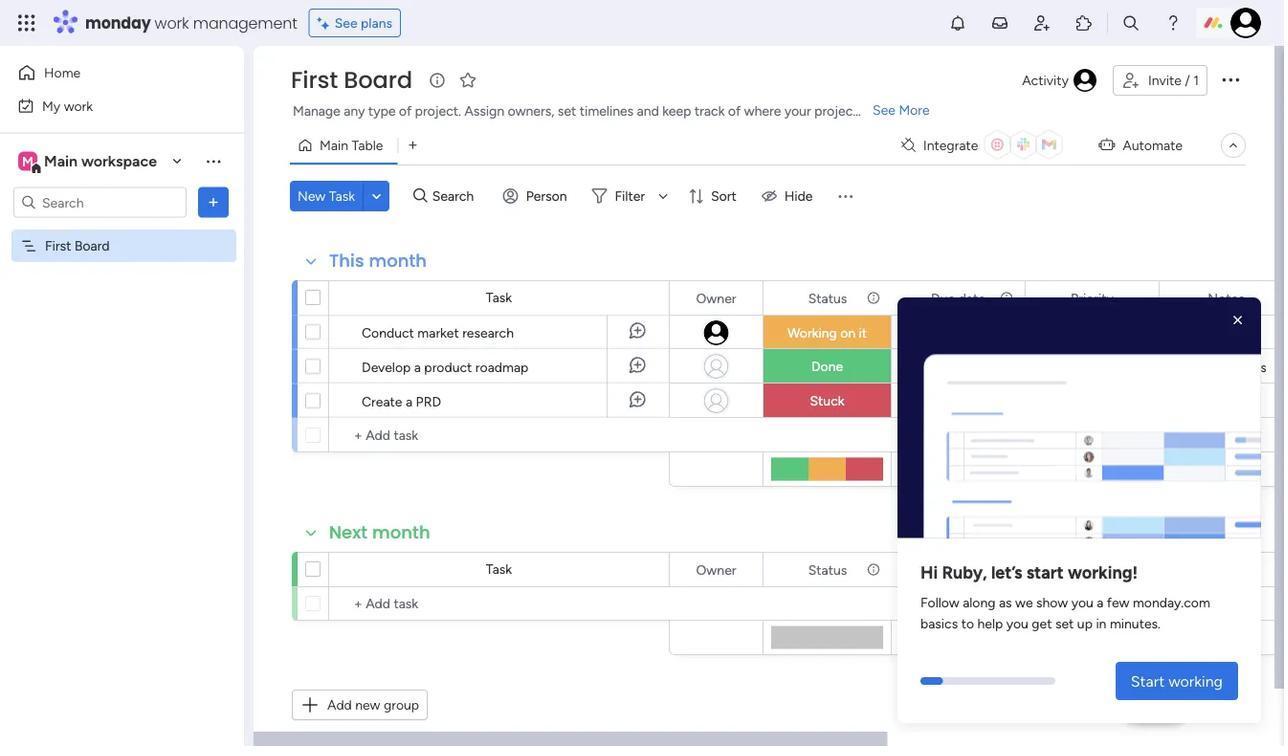 Task type: locate. For each thing, give the bounding box(es) containing it.
first
[[291, 64, 338, 96], [45, 238, 71, 254]]

first down search in workspace field on the top left of the page
[[45, 238, 71, 254]]

0 vertical spatial owner
[[697, 290, 737, 306]]

basics
[[921, 615, 959, 632]]

collapse board header image
[[1226, 138, 1242, 153]]

0 vertical spatial priority
[[1071, 290, 1114, 306]]

main inside "button"
[[320, 137, 349, 154]]

0 vertical spatial a
[[414, 359, 421, 375]]

filter button
[[585, 181, 675, 212]]

0 horizontal spatial see
[[335, 15, 358, 31]]

market
[[418, 325, 459, 341]]

14
[[968, 391, 981, 406]]

set inside "follow along as we show you a few monday.com basics to help you get set up in minutes."
[[1056, 615, 1075, 632]]

first board down search in workspace field on the top left of the page
[[45, 238, 110, 254]]

1 vertical spatial column information image
[[866, 562, 882, 578]]

work
[[155, 12, 189, 34], [64, 98, 93, 114]]

invite / 1
[[1149, 72, 1200, 89]]

1 vertical spatial due date
[[932, 562, 986, 578]]

prd
[[416, 393, 441, 410]]

1 vertical spatial due date field
[[927, 560, 991, 581]]

see plans button
[[309, 9, 401, 37]]

0 vertical spatial options image
[[1220, 68, 1243, 91]]

options image down the workspace options icon
[[204, 193, 223, 212]]

priority up the high
[[1071, 290, 1114, 306]]

0 horizontal spatial first
[[45, 238, 71, 254]]

date up 13 at the right
[[959, 290, 986, 306]]

0 vertical spatial task
[[329, 188, 355, 204]]

keep
[[663, 103, 692, 119]]

1 vertical spatial first board
[[45, 238, 110, 254]]

0 horizontal spatial of
[[399, 103, 412, 119]]

activity
[[1023, 72, 1069, 89]]

manage
[[293, 103, 341, 119]]

priority up few
[[1071, 562, 1114, 578]]

progress bar
[[921, 678, 943, 686]]

2 vertical spatial a
[[1097, 594, 1104, 611]]

hide button
[[754, 181, 825, 212]]

see more link
[[871, 101, 932, 120]]

Priority field
[[1067, 288, 1119, 309], [1067, 560, 1119, 581]]

you
[[1072, 594, 1094, 611], [1007, 615, 1029, 632]]

+ Add task text field
[[339, 424, 661, 447], [339, 593, 661, 616]]

1 priority field from the top
[[1067, 288, 1119, 309]]

main table
[[320, 137, 383, 154]]

Owner field
[[692, 288, 742, 309], [692, 560, 742, 581]]

you down the we
[[1007, 615, 1029, 632]]

as
[[1000, 594, 1013, 611]]

1 horizontal spatial you
[[1072, 594, 1094, 611]]

1 vertical spatial status
[[809, 562, 848, 578]]

1 horizontal spatial options image
[[1220, 68, 1243, 91]]

1 status field from the top
[[804, 288, 852, 309]]

status for 2nd column information icon's 'status' field
[[809, 562, 848, 578]]

task for next month
[[486, 562, 512, 578]]

month inside field
[[369, 249, 427, 273]]

0 vertical spatial owner field
[[692, 288, 742, 309]]

0 vertical spatial column information image
[[1000, 291, 1015, 306]]

1 nov from the top
[[943, 357, 966, 372]]

0 horizontal spatial work
[[64, 98, 93, 114]]

1 horizontal spatial of
[[728, 103, 741, 119]]

1 status from the top
[[809, 290, 848, 306]]

of right type
[[399, 103, 412, 119]]

close image
[[1229, 311, 1248, 330]]

1 priority from the top
[[1071, 290, 1114, 306]]

get
[[1032, 615, 1053, 632]]

1 vertical spatial owner
[[697, 562, 737, 578]]

help
[[978, 615, 1004, 632]]

first up manage
[[291, 64, 338, 96]]

priority
[[1071, 290, 1114, 306], [1071, 562, 1114, 578]]

v2 done deadline image
[[899, 358, 914, 376]]

option
[[0, 229, 244, 233]]

Status field
[[804, 288, 852, 309], [804, 560, 852, 581]]

plans
[[361, 15, 393, 31]]

1 vertical spatial status field
[[804, 560, 852, 581]]

work right monday at the left top
[[155, 12, 189, 34]]

1 horizontal spatial main
[[320, 137, 349, 154]]

few
[[1108, 594, 1130, 611]]

0 horizontal spatial main
[[44, 152, 78, 170]]

more
[[899, 102, 930, 118]]

to
[[962, 615, 975, 632]]

set left up at the right of the page
[[1056, 615, 1075, 632]]

of
[[399, 103, 412, 119], [728, 103, 741, 119]]

column information image
[[866, 291, 882, 306], [866, 562, 882, 578]]

2 status from the top
[[809, 562, 848, 578]]

1 vertical spatial + add task text field
[[339, 593, 661, 616]]

see for see more
[[873, 102, 896, 118]]

1 vertical spatial work
[[64, 98, 93, 114]]

workspace selection element
[[18, 150, 160, 175]]

work for my
[[64, 98, 93, 114]]

create
[[362, 393, 403, 410]]

1 vertical spatial month
[[372, 521, 431, 545]]

date up along
[[959, 562, 986, 578]]

management
[[193, 12, 297, 34]]

ruby anderson image
[[1231, 8, 1262, 38]]

high
[[1079, 359, 1107, 375]]

new
[[355, 697, 381, 714]]

1 due from the top
[[932, 290, 956, 306]]

search everything image
[[1122, 13, 1141, 33]]

2 due from the top
[[932, 562, 956, 578]]

working
[[1169, 673, 1224, 691]]

status
[[809, 290, 848, 306], [809, 562, 848, 578]]

due date field up the follow
[[927, 560, 991, 581]]

next
[[329, 521, 368, 545]]

1 vertical spatial priority
[[1071, 562, 1114, 578]]

board up type
[[344, 64, 413, 96]]

board
[[344, 64, 413, 96], [75, 238, 110, 254]]

month right next
[[372, 521, 431, 545]]

nov left 14
[[942, 391, 965, 406]]

add
[[327, 697, 352, 714]]

1 vertical spatial see
[[873, 102, 896, 118]]

column information image left hi
[[866, 562, 882, 578]]

2 due date from the top
[[932, 562, 986, 578]]

2 horizontal spatial a
[[1097, 594, 1104, 611]]

options image right the 1
[[1220, 68, 1243, 91]]

1 horizontal spatial a
[[414, 359, 421, 375]]

task
[[329, 188, 355, 204], [486, 290, 512, 306], [486, 562, 512, 578]]

options image
[[1220, 68, 1243, 91], [204, 193, 223, 212]]

show board description image
[[426, 71, 449, 90]]

follow
[[921, 594, 960, 611]]

any
[[344, 103, 365, 119]]

create a prd
[[362, 393, 441, 410]]

type
[[369, 103, 396, 119]]

first board up any
[[291, 64, 413, 96]]

1 vertical spatial set
[[1056, 615, 1075, 632]]

Search field
[[428, 183, 485, 210]]

1 vertical spatial nov
[[942, 391, 965, 406]]

status for 'status' field for 1st column information icon from the top
[[809, 290, 848, 306]]

0 horizontal spatial you
[[1007, 615, 1029, 632]]

2 nov from the top
[[942, 391, 965, 406]]

due up the follow
[[932, 562, 956, 578]]

0 horizontal spatial set
[[558, 103, 577, 119]]

2 vertical spatial task
[[486, 562, 512, 578]]

1 date from the top
[[959, 290, 986, 306]]

nov
[[943, 357, 966, 372], [942, 391, 965, 406]]

due date field up nov 13 in the top right of the page
[[927, 288, 991, 309]]

0 horizontal spatial board
[[75, 238, 110, 254]]

first board
[[291, 64, 413, 96], [45, 238, 110, 254]]

status field for 1st column information icon from the top
[[804, 288, 852, 309]]

next month
[[329, 521, 431, 545]]

0 vertical spatial first board
[[291, 64, 413, 96]]

1 vertical spatial priority field
[[1067, 560, 1119, 581]]

0 vertical spatial month
[[369, 249, 427, 273]]

show
[[1037, 594, 1069, 611]]

1 horizontal spatial first
[[291, 64, 338, 96]]

main right workspace icon on the top left
[[44, 152, 78, 170]]

1 owner from the top
[[697, 290, 737, 306]]

0 horizontal spatial a
[[406, 393, 413, 410]]

roadmap
[[476, 359, 529, 375]]

1 vertical spatial column information image
[[1000, 562, 1015, 578]]

0 vertical spatial status
[[809, 290, 848, 306]]

along
[[963, 594, 996, 611]]

notifications image
[[949, 13, 968, 33]]

due
[[932, 290, 956, 306], [932, 562, 956, 578]]

project.
[[415, 103, 461, 119]]

up
[[1078, 615, 1093, 632]]

nov left 13 at the right
[[943, 357, 966, 372]]

add view image
[[409, 139, 417, 152]]

1 owner field from the top
[[692, 288, 742, 309]]

let's
[[992, 562, 1023, 583]]

0 horizontal spatial first board
[[45, 238, 110, 254]]

0 vertical spatial due date field
[[927, 288, 991, 309]]

1 vertical spatial options image
[[204, 193, 223, 212]]

month for next month
[[372, 521, 431, 545]]

0 vertical spatial + add task text field
[[339, 424, 661, 447]]

Next month field
[[325, 521, 435, 546]]

priority for 1st priority field from the bottom
[[1071, 562, 1114, 578]]

first board inside 'list box'
[[45, 238, 110, 254]]

you up up at the right of the page
[[1072, 594, 1094, 611]]

2 column information image from the top
[[1000, 562, 1015, 578]]

priority field up few
[[1067, 560, 1119, 581]]

priority field up the high
[[1067, 288, 1119, 309]]

This month field
[[325, 249, 432, 274]]

conduct
[[362, 325, 414, 341]]

1 vertical spatial due
[[932, 562, 956, 578]]

track
[[695, 103, 725, 119]]

due date up nov 13 in the top right of the page
[[932, 290, 986, 306]]

of right 'track'
[[728, 103, 741, 119]]

0 vertical spatial first
[[291, 64, 338, 96]]

automate
[[1123, 137, 1183, 154]]

help button
[[1122, 692, 1189, 724]]

due date up the follow
[[932, 562, 986, 578]]

1 of from the left
[[399, 103, 412, 119]]

a for create
[[406, 393, 413, 410]]

1 horizontal spatial work
[[155, 12, 189, 34]]

set right owners,
[[558, 103, 577, 119]]

0 horizontal spatial options image
[[204, 193, 223, 212]]

hi ruby, let's start working!
[[921, 562, 1139, 583]]

1 vertical spatial date
[[959, 562, 986, 578]]

work inside button
[[64, 98, 93, 114]]

monday
[[85, 12, 151, 34]]

a left product at the left
[[414, 359, 421, 375]]

main inside "workspace selection" element
[[44, 152, 78, 170]]

1 due date from the top
[[932, 290, 986, 306]]

start working button
[[1116, 663, 1239, 701]]

0 vertical spatial board
[[344, 64, 413, 96]]

2 priority from the top
[[1071, 562, 1114, 578]]

1 vertical spatial task
[[486, 290, 512, 306]]

assign
[[465, 103, 505, 119]]

1 vertical spatial board
[[75, 238, 110, 254]]

column information image up "it" on the top of page
[[866, 291, 882, 306]]

1 vertical spatial a
[[406, 393, 413, 410]]

2 owner from the top
[[697, 562, 737, 578]]

1 vertical spatial you
[[1007, 615, 1029, 632]]

monday work management
[[85, 12, 297, 34]]

first inside 'list box'
[[45, 238, 71, 254]]

0 vertical spatial due
[[932, 290, 956, 306]]

main left table
[[320, 137, 349, 154]]

0 vertical spatial due date
[[932, 290, 986, 306]]

0 vertical spatial nov
[[943, 357, 966, 372]]

start working
[[1131, 673, 1224, 691]]

1 horizontal spatial set
[[1056, 615, 1075, 632]]

0 vertical spatial date
[[959, 290, 986, 306]]

0 vertical spatial see
[[335, 15, 358, 31]]

a left few
[[1097, 594, 1104, 611]]

2 status field from the top
[[804, 560, 852, 581]]

start
[[1131, 673, 1165, 691]]

see for see plans
[[335, 15, 358, 31]]

1 vertical spatial owner field
[[692, 560, 742, 581]]

0 vertical spatial status field
[[804, 288, 852, 309]]

1 horizontal spatial first board
[[291, 64, 413, 96]]

month for this month
[[369, 249, 427, 273]]

1 horizontal spatial see
[[873, 102, 896, 118]]

column information image
[[1000, 291, 1015, 306], [1000, 562, 1015, 578]]

autopilot image
[[1099, 132, 1116, 157]]

0 vertical spatial work
[[155, 12, 189, 34]]

1 vertical spatial first
[[45, 238, 71, 254]]

a
[[414, 359, 421, 375], [406, 393, 413, 410], [1097, 594, 1104, 611]]

month right this
[[369, 249, 427, 273]]

month inside field
[[372, 521, 431, 545]]

0 vertical spatial priority field
[[1067, 288, 1119, 309]]

see left plans
[[335, 15, 358, 31]]

0 vertical spatial column information image
[[866, 291, 882, 306]]

2 due date field from the top
[[927, 560, 991, 581]]

2 priority field from the top
[[1067, 560, 1119, 581]]

Due date field
[[927, 288, 991, 309], [927, 560, 991, 581]]

work for monday
[[155, 12, 189, 34]]

board inside 'list box'
[[75, 238, 110, 254]]

home button
[[11, 57, 206, 88]]

see inside 'button'
[[335, 15, 358, 31]]

board down search in workspace field on the top left of the page
[[75, 238, 110, 254]]

work right "my"
[[64, 98, 93, 114]]

filter
[[615, 188, 645, 204]]

a left prd
[[406, 393, 413, 410]]

meeting notes
[[1187, 360, 1267, 375]]

due up nov 13 in the top right of the page
[[932, 290, 956, 306]]

see left more
[[873, 102, 896, 118]]

see plans
[[335, 15, 393, 31]]

main for main workspace
[[44, 152, 78, 170]]

this month
[[329, 249, 427, 273]]

person
[[526, 188, 567, 204]]

month
[[369, 249, 427, 273], [372, 521, 431, 545]]

priority for 2nd priority field from the bottom
[[1071, 290, 1114, 306]]

done
[[812, 359, 844, 375]]



Task type: describe. For each thing, give the bounding box(es) containing it.
conduct market research
[[362, 325, 514, 341]]

ruby,
[[943, 562, 988, 583]]

v2 search image
[[414, 185, 428, 207]]

nov 13
[[943, 357, 981, 372]]

start
[[1027, 562, 1064, 583]]

project
[[815, 103, 858, 119]]

2 owner field from the top
[[692, 560, 742, 581]]

first board list box
[[0, 226, 244, 521]]

due date for 1st due date field from the top
[[932, 290, 986, 306]]

invite members image
[[1033, 13, 1052, 33]]

v2 overdue deadline image
[[899, 324, 914, 342]]

working!
[[1069, 562, 1139, 583]]

my
[[42, 98, 61, 114]]

home
[[44, 65, 81, 81]]

lottie animation element
[[898, 298, 1262, 546]]

13
[[969, 357, 981, 372]]

workspace
[[81, 152, 157, 170]]

dapulse integrations image
[[902, 138, 916, 153]]

hi
[[921, 562, 938, 583]]

2 column information image from the top
[[866, 562, 882, 578]]

Search in workspace field
[[40, 191, 160, 214]]

on
[[841, 325, 856, 341]]

1 + add task text field from the top
[[339, 424, 661, 447]]

add new group button
[[292, 690, 428, 721]]

inbox image
[[991, 13, 1010, 33]]

1 due date field from the top
[[927, 288, 991, 309]]

it
[[859, 325, 867, 341]]

person button
[[496, 181, 579, 212]]

nov for nov 13
[[943, 357, 966, 372]]

this
[[329, 249, 364, 273]]

manage any type of project. assign owners, set timelines and keep track of where your project stands.
[[293, 103, 904, 119]]

notes
[[1236, 360, 1267, 375]]

where
[[744, 103, 782, 119]]

product
[[424, 359, 472, 375]]

develop
[[362, 359, 411, 375]]

arrow down image
[[652, 185, 675, 208]]

my work button
[[11, 90, 206, 121]]

sort button
[[681, 181, 749, 212]]

2 of from the left
[[728, 103, 741, 119]]

owners,
[[508, 103, 555, 119]]

main for main table
[[320, 137, 349, 154]]

nov 14
[[942, 391, 981, 406]]

nov for nov 14
[[942, 391, 965, 406]]

see more
[[873, 102, 930, 118]]

task for this month
[[486, 290, 512, 306]]

sort
[[711, 188, 737, 204]]

research
[[463, 325, 514, 341]]

new task button
[[290, 181, 363, 212]]

owner for 2nd owner field from the top
[[697, 562, 737, 578]]

2 + add task text field from the top
[[339, 593, 661, 616]]

minutes.
[[1110, 615, 1161, 632]]

working
[[788, 325, 837, 341]]

integrate
[[924, 137, 979, 154]]

a inside "follow along as we show you a few monday.com basics to help you get set up in minutes."
[[1097, 594, 1104, 611]]

1 column information image from the top
[[866, 291, 882, 306]]

due date for 2nd due date field from the top of the page
[[932, 562, 986, 578]]

0 vertical spatial you
[[1072, 594, 1094, 611]]

notes
[[1209, 290, 1245, 306]]

hide
[[785, 188, 813, 204]]

menu image
[[836, 187, 855, 206]]

First Board field
[[286, 64, 417, 96]]

help
[[1139, 698, 1173, 718]]

invite / 1 button
[[1113, 65, 1208, 96]]

0 vertical spatial set
[[558, 103, 577, 119]]

lottie animation image
[[898, 305, 1262, 546]]

activity button
[[1015, 65, 1106, 96]]

1
[[1194, 72, 1200, 89]]

2 date from the top
[[959, 562, 986, 578]]

table
[[352, 137, 383, 154]]

task inside "button"
[[329, 188, 355, 204]]

meeting
[[1187, 360, 1233, 375]]

workspace options image
[[204, 152, 223, 171]]

select product image
[[17, 13, 36, 33]]

apps image
[[1075, 13, 1094, 33]]

main table button
[[290, 130, 398, 161]]

items
[[1231, 326, 1262, 342]]

due for 1st due date field from the top
[[932, 290, 956, 306]]

due for 2nd due date field from the top of the page
[[932, 562, 956, 578]]

monday.com
[[1133, 594, 1211, 611]]

in
[[1097, 615, 1107, 632]]

follow along as we show you a few monday.com basics to help you get set up in minutes.
[[921, 594, 1211, 632]]

m
[[22, 153, 33, 169]]

we
[[1016, 594, 1034, 611]]

a for develop
[[414, 359, 421, 375]]

help image
[[1164, 13, 1183, 33]]

stuck
[[810, 393, 845, 409]]

stands.
[[862, 103, 904, 119]]

working on it
[[788, 325, 867, 341]]

angle down image
[[372, 189, 381, 203]]

Notes field
[[1204, 288, 1250, 309]]

develop a product roadmap
[[362, 359, 529, 375]]

and
[[637, 103, 659, 119]]

group
[[384, 697, 419, 714]]

1 column information image from the top
[[1000, 291, 1015, 306]]

owner for 2nd owner field from the bottom of the page
[[697, 290, 737, 306]]

add to favorites image
[[459, 70, 478, 90]]

timelines
[[580, 103, 634, 119]]

workspace image
[[18, 151, 37, 172]]

my work
[[42, 98, 93, 114]]

1 horizontal spatial board
[[344, 64, 413, 96]]

status field for 2nd column information icon
[[804, 560, 852, 581]]

new
[[298, 188, 326, 204]]

add new group
[[327, 697, 419, 714]]



Task type: vqa. For each thing, say whether or not it's contained in the screenshot.
"form" inside the Copy form link BUTTON
no



